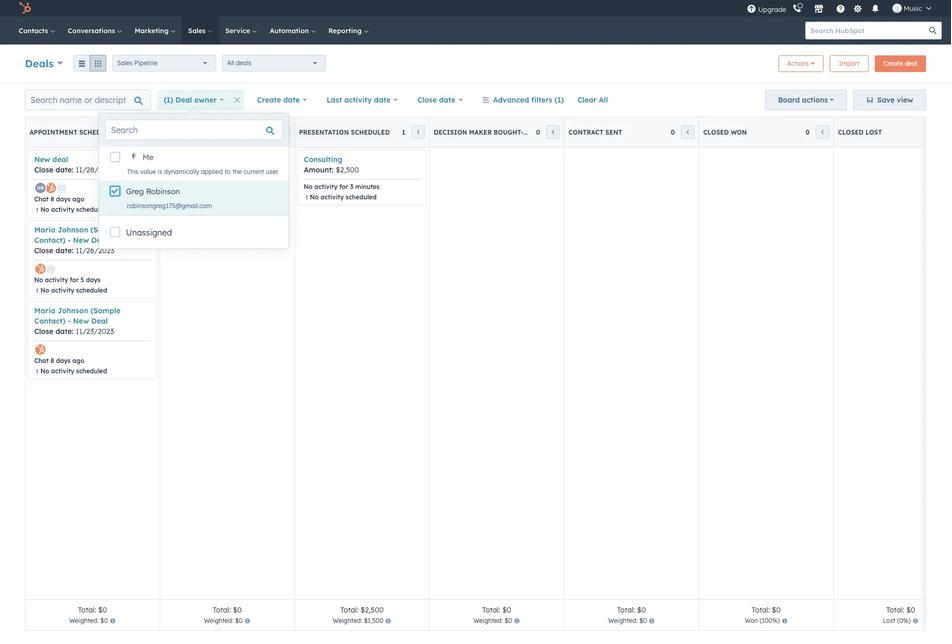Task type: locate. For each thing, give the bounding box(es) containing it.
1 vertical spatial new
[[73, 236, 89, 245]]

contact) inside maria johnson (sample contact) - new deal close date : 11/26/2023
[[34, 236, 65, 245]]

reporting link
[[322, 17, 375, 45]]

date up no activity for 5 days
[[55, 246, 72, 256]]

date left "11/23/2023"
[[55, 327, 72, 336]]

menu
[[746, 0, 939, 17]]

create inside popup button
[[257, 95, 281, 105]]

0 horizontal spatial (
[[760, 617, 762, 625]]

all inside all deals popup button
[[227, 59, 234, 67]]

3 weighted: $0 from the left
[[474, 617, 512, 625]]

last
[[327, 95, 342, 105]]

1 vertical spatial maria johnson (sample contact) - new deal link
[[34, 306, 121, 326]]

deal inside button
[[905, 60, 918, 67]]

weighted: $0 for appointment
[[69, 617, 108, 625]]

1 vertical spatial 8
[[51, 357, 54, 365]]

last activity date button
[[320, 90, 404, 110]]

sales left service
[[188, 26, 208, 35]]

contact) up no activity for 5 days
[[34, 236, 65, 245]]

deal for create
[[905, 60, 918, 67]]

0 vertical spatial contact)
[[34, 236, 65, 245]]

qualified
[[164, 128, 201, 136]]

0 vertical spatial $2,500
[[336, 165, 359, 175]]

8 down new deal link at left
[[51, 195, 54, 203]]

greg robinson image
[[893, 4, 902, 13]]

list box
[[99, 147, 289, 215]]

1 horizontal spatial create
[[884, 60, 903, 67]]

deal inside maria johnson (sample contact) - new deal close date : 11/23/2023
[[91, 317, 108, 326]]

1 horizontal spatial (1)
[[555, 95, 564, 105]]

maria johnson (sample contact) - new deal link
[[34, 226, 121, 245], [34, 306, 121, 326]]

service link
[[219, 17, 264, 45]]

new up gr link
[[34, 155, 50, 164]]

4 total: $0 from the left
[[617, 606, 646, 615]]

( right "won"
[[760, 617, 762, 625]]

) for 100%
[[778, 617, 780, 625]]

to left buy
[[203, 128, 212, 136]]

1 horizontal spatial deal
[[905, 60, 918, 67]]

2 0 from the left
[[536, 128, 540, 136]]

( for lost (
[[897, 617, 900, 625]]

0 horizontal spatial 3
[[132, 128, 136, 136]]

deal up view
[[905, 60, 918, 67]]

no activity scheduled for 11/26/2023
[[40, 287, 107, 294]]

scheduled down search name or description search box
[[79, 128, 118, 136]]

johnson for 11/26/2023
[[58, 226, 88, 235]]

0 vertical spatial sales
[[188, 26, 208, 35]]

closed
[[704, 128, 729, 136], [838, 128, 864, 136]]

search button
[[924, 22, 942, 39]]

: left 11/26/2023
[[72, 246, 74, 256]]

0 for closed
[[806, 128, 810, 136]]

1 vertical spatial deal
[[91, 236, 108, 245]]

(sample up "11/23/2023"
[[91, 306, 121, 316]]

contact) down no activity for 5 days
[[34, 317, 65, 326]]

1 horizontal spatial for
[[339, 183, 348, 191]]

- up no activity for 5 days
[[68, 236, 71, 245]]

total:
[[78, 606, 96, 615], [213, 606, 231, 615], [340, 606, 359, 615], [482, 606, 501, 615], [617, 606, 635, 615], [752, 606, 770, 615], [887, 606, 905, 615]]

1 - from the top
[[68, 236, 71, 245]]

: left 11/28/2023
[[72, 165, 74, 175]]

4 0 from the left
[[806, 128, 810, 136]]

0 vertical spatial johnson
[[58, 226, 88, 235]]

appointment
[[30, 128, 77, 136]]

0 vertical spatial create
[[884, 60, 903, 67]]

)
[[778, 617, 780, 625], [909, 617, 911, 625]]

contact) for maria johnson (sample contact) - new deal close date : 11/26/2023
[[34, 236, 65, 245]]

0 vertical spatial chat 8 days ago
[[34, 195, 84, 203]]

create deal button
[[875, 55, 926, 72]]

create
[[884, 60, 903, 67], [257, 95, 281, 105]]

calling icon image
[[793, 4, 802, 13]]

1 horizontal spatial $2,500
[[361, 606, 384, 615]]

1 horizontal spatial closed
[[838, 128, 864, 136]]

all left deals
[[227, 59, 234, 67]]

sales inside sales 'link'
[[188, 26, 208, 35]]

5 total: $0 from the left
[[752, 606, 781, 615]]

1 maria from the top
[[34, 226, 55, 235]]

chat 8 days ago
[[34, 195, 84, 203], [34, 357, 84, 365]]

4 weighted: $0 from the left
[[608, 617, 647, 625]]

total: for decision
[[482, 606, 501, 615]]

1 horizontal spatial sales
[[188, 26, 208, 35]]

johnson up "11/23/2023"
[[58, 306, 88, 316]]

0 horizontal spatial for
[[70, 276, 79, 284]]

$0
[[98, 606, 107, 615], [233, 606, 242, 615], [503, 606, 511, 615], [637, 606, 646, 615], [772, 606, 781, 615], [907, 606, 916, 615], [100, 617, 108, 625], [235, 617, 243, 625], [505, 617, 512, 625], [640, 617, 647, 625]]

deals
[[236, 59, 251, 67]]

applied
[[201, 168, 223, 176]]

1 (1) from the left
[[164, 95, 173, 105]]

1 vertical spatial $2,500
[[361, 606, 384, 615]]

ago down "11/23/2023"
[[72, 357, 84, 365]]

3 total: $0 from the left
[[482, 606, 511, 615]]

3 weighted: from the left
[[333, 617, 362, 625]]

0 horizontal spatial $2,500
[[336, 165, 359, 175]]

marketing
[[135, 26, 171, 35]]

8 down maria johnson (sample contact) - new deal close date : 11/23/2023
[[51, 357, 54, 365]]

4 weighted: from the left
[[474, 617, 503, 625]]

for for 3 minutes
[[339, 183, 348, 191]]

5 total: from the left
[[617, 606, 635, 615]]

maria johnson (sample contact) - new deal link up "11/23/2023"
[[34, 306, 121, 326]]

weighted: for decision
[[474, 617, 503, 625]]

1 maria johnson (sample contact) - new deal link from the top
[[34, 226, 121, 245]]

3 0 from the left
[[671, 128, 675, 136]]

total: for appointment
[[78, 606, 96, 615]]

close inside popup button
[[417, 95, 437, 105]]

2 vertical spatial deal
[[91, 317, 108, 326]]

0 horizontal spatial sales
[[117, 59, 133, 67]]

1 vertical spatial contact)
[[34, 317, 65, 326]]

3 total: from the left
[[340, 606, 359, 615]]

date right last
[[374, 95, 391, 105]]

2 total: $0 from the left
[[213, 606, 242, 615]]

total: $0 for appointment
[[78, 606, 107, 615]]

:
[[72, 165, 74, 175], [332, 165, 334, 175], [72, 246, 74, 256], [72, 327, 74, 336]]

ago
[[72, 195, 84, 203], [72, 357, 84, 365]]

0 vertical spatial deal
[[905, 60, 918, 67]]

new up 11/26/2023
[[73, 236, 89, 245]]

calling icon button
[[788, 2, 806, 15]]

new inside maria johnson (sample contact) - new deal close date : 11/26/2023
[[73, 236, 89, 245]]

import button
[[830, 55, 869, 72]]

help image
[[836, 5, 846, 14]]

closed left "lost" at the top of page
[[838, 128, 864, 136]]

$1,500
[[364, 617, 383, 625]]

(sample up 11/26/2023
[[91, 226, 121, 235]]

0 vertical spatial deal
[[176, 95, 192, 105]]

0 vertical spatial -
[[68, 236, 71, 245]]

conversations
[[68, 26, 117, 35]]

no activity scheduled
[[310, 193, 377, 201], [40, 206, 107, 214], [40, 287, 107, 294], [40, 368, 107, 375]]

deal left the owner at the top left of the page
[[176, 95, 192, 105]]

close left "11/23/2023"
[[34, 327, 53, 336]]

1 total: $0 from the left
[[78, 606, 107, 615]]

sales inside sales pipeline popup button
[[117, 59, 133, 67]]

group
[[74, 55, 106, 72]]

1 vertical spatial -
[[68, 317, 71, 326]]

owner
[[194, 95, 217, 105]]

chat 8 days ago down maria johnson (sample contact) - new deal close date : 11/23/2023
[[34, 357, 84, 365]]

0 vertical spatial days
[[56, 195, 71, 203]]

close up no activity for 5 days
[[34, 246, 53, 256]]

2 johnson from the top
[[58, 306, 88, 316]]

bought-
[[494, 128, 523, 136]]

1 closed from the left
[[704, 128, 729, 136]]

6 total: from the left
[[752, 606, 770, 615]]

total: $0 for contract
[[617, 606, 646, 615]]

create up save view on the top
[[884, 60, 903, 67]]

2 chat 8 days ago from the top
[[34, 357, 84, 365]]

0 vertical spatial for
[[339, 183, 348, 191]]

johnson inside maria johnson (sample contact) - new deal close date : 11/23/2023
[[58, 306, 88, 316]]

0 vertical spatial (sample
[[91, 226, 121, 235]]

new inside new deal close date : 11/28/2023
[[34, 155, 50, 164]]

2 closed from the left
[[838, 128, 864, 136]]

0 vertical spatial new
[[34, 155, 50, 164]]

1 vertical spatial all
[[599, 95, 608, 105]]

1 vertical spatial sales
[[117, 59, 133, 67]]

1 contact) from the top
[[34, 236, 65, 245]]

(sample inside maria johnson (sample contact) - new deal close date : 11/23/2023
[[91, 306, 121, 316]]

actions button
[[779, 55, 824, 72]]

1 vertical spatial maria
[[34, 306, 55, 316]]

4 total: from the left
[[482, 606, 501, 615]]

0 horizontal spatial create
[[257, 95, 281, 105]]

1 chat from the top
[[34, 195, 49, 203]]

0 horizontal spatial closed
[[704, 128, 729, 136]]

scheduled down last activity date popup button
[[351, 128, 390, 136]]

maria inside maria johnson (sample contact) - new deal close date : 11/26/2023
[[34, 226, 55, 235]]

notifications image
[[871, 5, 880, 14]]

0 vertical spatial to
[[203, 128, 212, 136]]

1 ) from the left
[[778, 617, 780, 625]]

1 johnson from the top
[[58, 226, 88, 235]]

1 vertical spatial create
[[257, 95, 281, 105]]

- inside maria johnson (sample contact) - new deal close date : 11/26/2023
[[68, 236, 71, 245]]

(1) inside dropdown button
[[164, 95, 173, 105]]

dynamically
[[164, 168, 199, 176]]

1 vertical spatial deal
[[52, 155, 68, 164]]

(1) right filters
[[555, 95, 564, 105]]

0 vertical spatial maria
[[34, 226, 55, 235]]

johnson
[[58, 226, 88, 235], [58, 306, 88, 316]]

1 horizontal spatial 3
[[350, 183, 354, 191]]

(1)
[[164, 95, 173, 105], [555, 95, 564, 105]]

1 chat 8 days ago from the top
[[34, 195, 84, 203]]

-
[[68, 236, 71, 245], [68, 317, 71, 326]]

no activity scheduled down no activity for 5 days
[[40, 287, 107, 294]]

1 8 from the top
[[51, 195, 54, 203]]

0 vertical spatial maria johnson (sample contact) - new deal link
[[34, 226, 121, 245]]

no
[[304, 183, 313, 191], [310, 193, 319, 201], [40, 206, 49, 214], [34, 276, 43, 284], [40, 287, 49, 294], [40, 368, 49, 375]]

the
[[232, 168, 242, 176]]

chat
[[34, 195, 49, 203], [34, 357, 49, 365]]

marketplaces image
[[814, 5, 824, 14]]

2 (1) from the left
[[555, 95, 564, 105]]

close down new deal link at left
[[34, 165, 53, 175]]

0 horizontal spatial to
[[203, 128, 212, 136]]

chat 8 days ago down gr link
[[34, 195, 84, 203]]

0 vertical spatial 3
[[132, 128, 136, 136]]

sales for sales pipeline
[[117, 59, 133, 67]]

: down consulting link
[[332, 165, 334, 175]]

1 ( from the left
[[760, 617, 762, 625]]

1 vertical spatial (sample
[[91, 306, 121, 316]]

total: $0 for decision
[[482, 606, 511, 615]]

2 ago from the top
[[72, 357, 84, 365]]

close inside maria johnson (sample contact) - new deal close date : 11/23/2023
[[34, 327, 53, 336]]

(1) up qualified
[[164, 95, 173, 105]]

maria down gr link
[[34, 226, 55, 235]]

new up "11/23/2023"
[[73, 317, 89, 326]]

0 horizontal spatial (1)
[[164, 95, 173, 105]]

2 ( from the left
[[897, 617, 900, 625]]

(1) deal owner button
[[157, 90, 231, 110]]

contact) inside maria johnson (sample contact) - new deal close date : 11/23/2023
[[34, 317, 65, 326]]

2 vertical spatial new
[[73, 317, 89, 326]]

menu containing music
[[746, 0, 939, 17]]

2 maria from the top
[[34, 306, 55, 316]]

deal up 11/26/2023
[[91, 236, 108, 245]]

1 total: from the left
[[78, 606, 96, 615]]

ago for 11/23/2023
[[72, 357, 84, 365]]

consulting
[[304, 155, 343, 164]]

deal inside new deal close date : 11/28/2023
[[52, 155, 68, 164]]

) right "won"
[[778, 617, 780, 625]]

1 horizontal spatial all
[[599, 95, 608, 105]]

no activity scheduled down "11/23/2023"
[[40, 368, 107, 375]]

marketplaces button
[[808, 0, 830, 17]]

automation link
[[264, 17, 322, 45]]

1 vertical spatial chat 8 days ago
[[34, 357, 84, 365]]

3 up this
[[132, 128, 136, 136]]

1 vertical spatial johnson
[[58, 306, 88, 316]]

1 weighted: $0 from the left
[[69, 617, 108, 625]]

2 8 from the top
[[51, 357, 54, 365]]

maria johnson (sample contact) - new deal link up 11/26/2023
[[34, 226, 121, 245]]

new
[[34, 155, 50, 164], [73, 236, 89, 245], [73, 317, 89, 326]]

8
[[51, 195, 54, 203], [51, 357, 54, 365]]

closed left won
[[704, 128, 729, 136]]

deal inside maria johnson (sample contact) - new deal close date : 11/26/2023
[[91, 236, 108, 245]]

create down all deals popup button
[[257, 95, 281, 105]]

1 weighted: from the left
[[69, 617, 99, 625]]

Search name or description search field
[[25, 90, 151, 110]]

1 vertical spatial to
[[225, 168, 231, 176]]

days right 5
[[86, 276, 101, 284]]

0 vertical spatial chat
[[34, 195, 49, 203]]

automation
[[270, 26, 311, 35]]

upgrade
[[758, 5, 786, 13]]

: left "11/23/2023"
[[72, 327, 74, 336]]

(sample for maria johnson (sample contact) - new deal close date : 11/23/2023
[[91, 306, 121, 316]]

3 left minutes
[[350, 183, 354, 191]]

to left the
[[225, 168, 231, 176]]

deal up "11/23/2023"
[[91, 317, 108, 326]]

no activity for 3 minutes
[[304, 183, 380, 191]]

deal down appointment
[[52, 155, 68, 164]]

create date button
[[250, 90, 314, 110]]

all right the clear
[[599, 95, 608, 105]]

weighted: for appointment
[[69, 617, 99, 625]]

100%
[[762, 617, 778, 625]]

days down maria johnson (sample contact) - new deal close date : 11/23/2023
[[56, 357, 71, 365]]

new inside maria johnson (sample contact) - new deal close date : 11/23/2023
[[73, 317, 89, 326]]

$2,500 up $1,500
[[361, 606, 384, 615]]

robinsongreg175@gmail.com
[[127, 202, 212, 210]]

date inside close date popup button
[[439, 95, 456, 105]]

0 horizontal spatial deal
[[52, 155, 68, 164]]

1 ago from the top
[[72, 195, 84, 203]]

maria
[[34, 226, 55, 235], [34, 306, 55, 316]]

(sample inside maria johnson (sample contact) - new deal close date : 11/26/2023
[[91, 226, 121, 235]]

0 horizontal spatial )
[[778, 617, 780, 625]]

8 for new deal close date : 11/28/2023
[[51, 195, 54, 203]]

sales pipeline
[[117, 59, 157, 67]]

no activity for 5 days
[[34, 276, 101, 284]]

date down new deal link at left
[[55, 165, 72, 175]]

2 maria johnson (sample contact) - new deal link from the top
[[34, 306, 121, 326]]

close inside new deal close date : 11/28/2023
[[34, 165, 53, 175]]

lost
[[883, 617, 896, 625]]

ago for 11/28/2023
[[72, 195, 84, 203]]

date up decision
[[439, 95, 456, 105]]

1 horizontal spatial (
[[897, 617, 900, 625]]

- down no activity for 5 days
[[68, 317, 71, 326]]

minutes
[[355, 183, 380, 191]]

clear all button
[[571, 90, 615, 110]]

$2,500 up no activity for 3 minutes
[[336, 165, 359, 175]]

contract
[[569, 128, 604, 136]]

2 (sample from the top
[[91, 306, 121, 316]]

0 vertical spatial 8
[[51, 195, 54, 203]]

( right lost on the bottom of the page
[[897, 617, 900, 625]]

contacts
[[19, 26, 50, 35]]

close
[[417, 95, 437, 105], [34, 165, 53, 175], [34, 246, 53, 256], [34, 327, 53, 336]]

johnson up 11/26/2023
[[58, 226, 88, 235]]

create date
[[257, 95, 300, 105]]

date
[[283, 95, 300, 105], [374, 95, 391, 105], [439, 95, 456, 105], [55, 165, 72, 175], [55, 246, 72, 256], [55, 327, 72, 336]]

date down all deals popup button
[[283, 95, 300, 105]]

close date button
[[411, 90, 469, 110]]

maria johnson (sample contact) - new deal close date : 11/23/2023
[[34, 306, 121, 336]]

0 vertical spatial ago
[[72, 195, 84, 203]]

1 vertical spatial for
[[70, 276, 79, 284]]

$2,500 inside the consulting amount : $2,500
[[336, 165, 359, 175]]

1 horizontal spatial )
[[909, 617, 911, 625]]

johnson inside maria johnson (sample contact) - new deal close date : 11/26/2023
[[58, 226, 88, 235]]

date inside maria johnson (sample contact) - new deal close date : 11/26/2023
[[55, 246, 72, 256]]

2 ) from the left
[[909, 617, 911, 625]]

for left 5
[[70, 276, 79, 284]]

2 - from the top
[[68, 317, 71, 326]]

maria for maria johnson (sample contact) - new deal close date : 11/26/2023
[[34, 226, 55, 235]]

: inside maria johnson (sample contact) - new deal close date : 11/23/2023
[[72, 327, 74, 336]]

- for 11/26/2023
[[68, 236, 71, 245]]

0 horizontal spatial all
[[227, 59, 234, 67]]

ago down 11/28/2023
[[72, 195, 84, 203]]

1 (sample from the top
[[91, 226, 121, 235]]

1 vertical spatial ago
[[72, 357, 84, 365]]

chat for maria johnson (sample contact) - new deal close date : 11/23/2023
[[34, 357, 49, 365]]

maria johnson (sample contact) - new deal link for 11/23/2023
[[34, 306, 121, 326]]

appointment scheduled
[[30, 128, 118, 136]]

close up decision
[[417, 95, 437, 105]]

6 total: $0 from the left
[[887, 606, 916, 615]]

days down new deal close date : 11/28/2023
[[56, 195, 71, 203]]

maria down no activity for 5 days
[[34, 306, 55, 316]]

2 contact) from the top
[[34, 317, 65, 326]]

8 for maria johnson (sample contact) - new deal close date : 11/23/2023
[[51, 357, 54, 365]]

11/23/2023
[[76, 327, 114, 336]]

deals
[[25, 57, 54, 70]]

greg
[[126, 187, 144, 196]]

create inside button
[[884, 60, 903, 67]]

) right lost on the bottom of the page
[[909, 617, 911, 625]]

no activity scheduled for 11/28/2023
[[40, 206, 107, 214]]

- for 11/23/2023
[[68, 317, 71, 326]]

5 weighted: from the left
[[608, 617, 638, 625]]

maria for maria johnson (sample contact) - new deal close date : 11/23/2023
[[34, 306, 55, 316]]

1 vertical spatial chat
[[34, 357, 49, 365]]

2 chat from the top
[[34, 357, 49, 365]]

maria inside maria johnson (sample contact) - new deal close date : 11/23/2023
[[34, 306, 55, 316]]

- inside maria johnson (sample contact) - new deal close date : 11/23/2023
[[68, 317, 71, 326]]

for left minutes
[[339, 183, 348, 191]]

( for won (
[[760, 617, 762, 625]]

chat for new deal close date : 11/28/2023
[[34, 195, 49, 203]]

5
[[81, 276, 84, 284]]

no activity scheduled up maria johnson (sample contact) - new deal close date : 11/26/2023
[[40, 206, 107, 214]]

7 total: from the left
[[887, 606, 905, 615]]

0 vertical spatial all
[[227, 59, 234, 67]]

closed lost
[[838, 128, 882, 136]]

total: $0 for closed
[[752, 606, 781, 615]]

won
[[745, 617, 758, 625]]

sales left pipeline
[[117, 59, 133, 67]]

(
[[760, 617, 762, 625], [897, 617, 900, 625]]

decision maker bought-in
[[434, 128, 532, 136]]

(sample
[[91, 226, 121, 235], [91, 306, 121, 316]]

total: $0
[[78, 606, 107, 615], [213, 606, 242, 615], [482, 606, 511, 615], [617, 606, 646, 615], [752, 606, 781, 615], [887, 606, 916, 615]]

2 vertical spatial days
[[56, 357, 71, 365]]



Task type: describe. For each thing, give the bounding box(es) containing it.
deal for maria johnson (sample contact) - new deal close date : 11/23/2023
[[91, 317, 108, 326]]

(1) inside button
[[555, 95, 564, 105]]

close date
[[417, 95, 456, 105]]

weighted: $1,500
[[333, 617, 383, 625]]

create for create date
[[257, 95, 281, 105]]

weighted: $0 for contract
[[608, 617, 647, 625]]

total: for contract
[[617, 606, 635, 615]]

deals button
[[25, 56, 63, 71]]

actions
[[802, 95, 828, 105]]

advanced filters (1)
[[493, 95, 564, 105]]

all deals button
[[222, 55, 326, 72]]

clear all
[[578, 95, 608, 105]]

total: $2,500
[[340, 606, 384, 615]]

days for (sample
[[56, 357, 71, 365]]

sales pipeline button
[[113, 55, 216, 72]]

days for close
[[56, 195, 71, 203]]

settings link
[[852, 3, 865, 14]]

qualified to buy
[[164, 128, 227, 136]]

1 vertical spatial 3
[[350, 183, 354, 191]]

reporting
[[329, 26, 364, 35]]

date inside last activity date popup button
[[374, 95, 391, 105]]

gr link
[[34, 182, 47, 194]]

board
[[778, 95, 800, 105]]

lost
[[866, 128, 882, 136]]

contract sent
[[569, 128, 622, 136]]

maker
[[469, 128, 492, 136]]

won ( 100% )
[[745, 617, 780, 625]]

conversations link
[[62, 17, 128, 45]]

lost ( 0% )
[[883, 617, 911, 625]]

no activity scheduled down no activity for 3 minutes
[[310, 193, 377, 201]]

(sample for maria johnson (sample contact) - new deal close date : 11/26/2023
[[91, 226, 121, 235]]

music button
[[886, 0, 938, 17]]

) for 0%
[[909, 617, 911, 625]]

deal for new
[[52, 155, 68, 164]]

save
[[877, 95, 895, 105]]

contact) for maria johnson (sample contact) - new deal close date : 11/23/2023
[[34, 317, 65, 326]]

presentation
[[299, 128, 349, 136]]

board actions
[[778, 95, 828, 105]]

0%
[[900, 617, 909, 625]]

hubspot image
[[19, 2, 31, 15]]

maria johnson (sample contact) - new deal link for 11/26/2023
[[34, 226, 121, 245]]

service
[[225, 26, 252, 35]]

advanced
[[493, 95, 529, 105]]

close inside maria johnson (sample contact) - new deal close date : 11/26/2023
[[34, 246, 53, 256]]

in
[[523, 128, 532, 136]]

contacts link
[[12, 17, 62, 45]]

date inside new deal close date : 11/28/2023
[[55, 165, 72, 175]]

greg robinson
[[126, 187, 180, 196]]

johnson for 11/23/2023
[[58, 306, 88, 316]]

board actions button
[[765, 90, 847, 110]]

weighted: for presentation
[[333, 617, 362, 625]]

list box containing me
[[99, 147, 289, 215]]

: inside new deal close date : 11/28/2023
[[72, 165, 74, 175]]

chat 8 days ago for 11/28/2023
[[34, 195, 84, 203]]

activity inside popup button
[[344, 95, 372, 105]]

: inside the consulting amount : $2,500
[[332, 165, 334, 175]]

1 0 from the left
[[267, 128, 271, 136]]

advanced filters (1) button
[[476, 90, 571, 110]]

2 weighted: from the left
[[204, 617, 233, 625]]

save view
[[877, 95, 914, 105]]

deals banner
[[25, 52, 926, 73]]

1 vertical spatial days
[[86, 276, 101, 284]]

consulting link
[[304, 155, 343, 164]]

pipeline
[[134, 59, 157, 67]]

11/28/2023
[[76, 165, 115, 175]]

all inside clear all button
[[599, 95, 608, 105]]

no activity scheduled for 11/23/2023
[[40, 368, 107, 375]]

clear
[[578, 95, 597, 105]]

1
[[402, 128, 405, 136]]

0 for decision
[[536, 128, 540, 136]]

unassigned
[[126, 228, 172, 238]]

marketing link
[[128, 17, 182, 45]]

robinson
[[146, 187, 180, 196]]

new for maria johnson (sample contact) - new deal close date : 11/23/2023
[[73, 317, 89, 326]]

hubspot link
[[12, 2, 39, 15]]

Search HubSpot search field
[[806, 22, 933, 39]]

maria johnson (sample contact) - new deal close date : 11/26/2023
[[34, 226, 121, 256]]

all deals
[[227, 59, 251, 67]]

sales link
[[182, 17, 219, 45]]

value
[[140, 168, 156, 176]]

scheduled down 5
[[76, 287, 107, 294]]

weighted: for contract
[[608, 617, 638, 625]]

0 for contract
[[671, 128, 675, 136]]

scheduled down minutes
[[346, 193, 377, 201]]

current
[[244, 168, 264, 176]]

closed won
[[704, 128, 747, 136]]

music
[[904, 4, 922, 12]]

scheduled down "11/23/2023"
[[76, 368, 107, 375]]

11/26/2023
[[76, 246, 114, 256]]

this value is dynamically applied to the current user
[[127, 168, 279, 176]]

help button
[[832, 0, 850, 17]]

search image
[[930, 27, 937, 34]]

scheduled up maria johnson (sample contact) - new deal close date : 11/26/2023
[[76, 206, 107, 214]]

presentation scheduled
[[299, 128, 390, 136]]

closed for closed won
[[704, 128, 729, 136]]

import
[[839, 60, 860, 67]]

group inside the 'deals' banner
[[74, 55, 106, 72]]

deal inside dropdown button
[[176, 95, 192, 105]]

is
[[158, 168, 162, 176]]

filters
[[531, 95, 552, 105]]

upgrade image
[[747, 4, 756, 14]]

amount
[[304, 165, 332, 175]]

low
[[134, 184, 146, 191]]

closed for closed lost
[[838, 128, 864, 136]]

total: for closed
[[752, 606, 770, 615]]

total: for presentation
[[340, 606, 359, 615]]

Search search field
[[105, 120, 283, 140]]

notifications button
[[867, 0, 884, 17]]

date inside create date popup button
[[283, 95, 300, 105]]

last activity date
[[327, 95, 391, 105]]

me
[[143, 152, 154, 162]]

date inside maria johnson (sample contact) - new deal close date : 11/23/2023
[[55, 327, 72, 336]]

create deal
[[884, 60, 918, 67]]

2 weighted: $0 from the left
[[204, 617, 243, 625]]

new deal link
[[34, 155, 68, 164]]

1 horizontal spatial to
[[225, 168, 231, 176]]

for for 5 days
[[70, 276, 79, 284]]

2 total: from the left
[[213, 606, 231, 615]]

create for create deal
[[884, 60, 903, 67]]

(1) deal owner
[[164, 95, 217, 105]]

weighted: $0 for decision
[[474, 617, 512, 625]]

deal for maria johnson (sample contact) - new deal close date : 11/26/2023
[[91, 236, 108, 245]]

: inside maria johnson (sample contact) - new deal close date : 11/26/2023
[[72, 246, 74, 256]]

settings image
[[854, 4, 863, 14]]

buy
[[214, 128, 227, 136]]

save view button
[[854, 90, 926, 110]]

view
[[897, 95, 914, 105]]

sales for sales
[[188, 26, 208, 35]]

this
[[127, 168, 139, 176]]

chat 8 days ago for 11/23/2023
[[34, 357, 84, 365]]

new for maria johnson (sample contact) - new deal close date : 11/26/2023
[[73, 236, 89, 245]]



Task type: vqa. For each thing, say whether or not it's contained in the screenshot.
PAGINATION navigation on the bottom of the page
no



